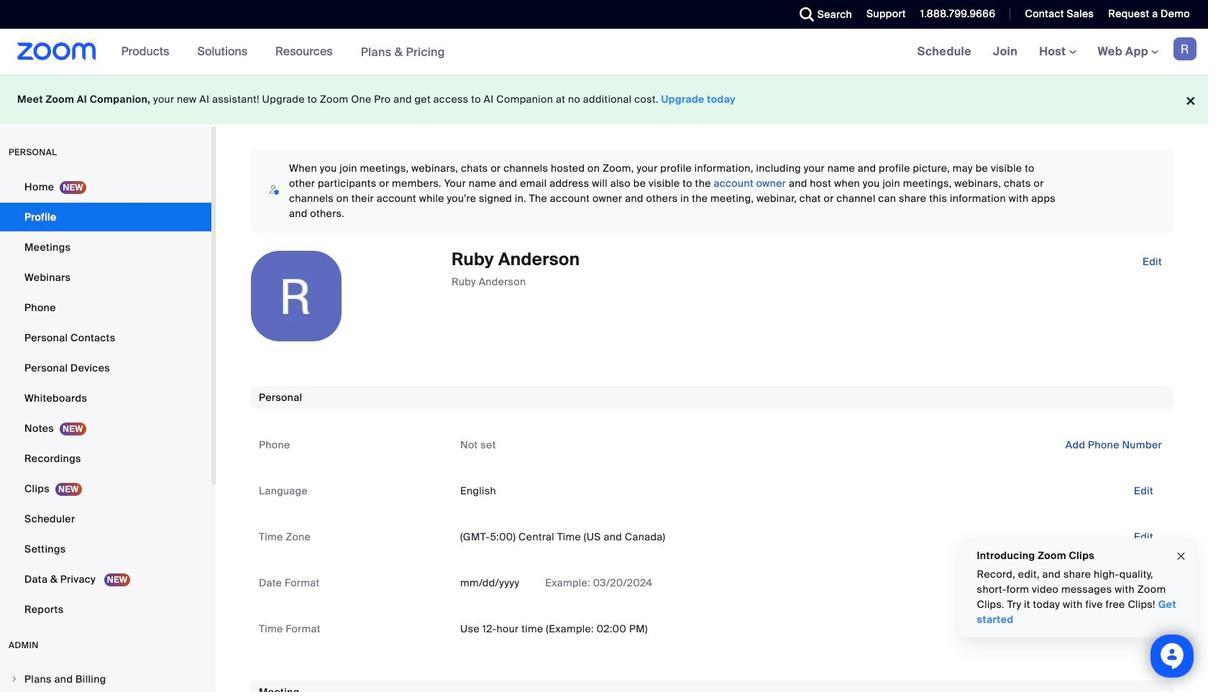 Task type: locate. For each thing, give the bounding box(es) containing it.
menu item
[[0, 666, 212, 693]]

profile picture image
[[1174, 37, 1197, 60]]

banner
[[0, 29, 1209, 76]]

product information navigation
[[111, 29, 456, 76]]

edit user photo image
[[285, 290, 308, 303]]

personal menu menu
[[0, 173, 212, 626]]

right image
[[10, 676, 19, 684]]

footer
[[0, 75, 1209, 124]]

meetings navigation
[[907, 29, 1209, 76]]



Task type: describe. For each thing, give the bounding box(es) containing it.
zoom logo image
[[17, 42, 96, 60]]

close image
[[1176, 549, 1188, 565]]

user photo image
[[251, 251, 342, 342]]



Task type: vqa. For each thing, say whether or not it's contained in the screenshot.
Contact Sales link
no



